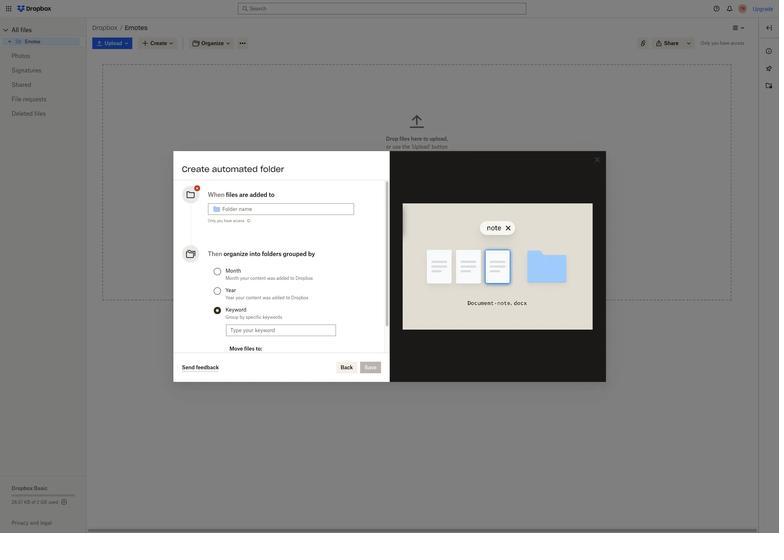 Task type: describe. For each thing, give the bounding box(es) containing it.
organize into folders grouped by
[[224, 250, 315, 258]]

to inside 'year year your content was added to dropbox'
[[286, 295, 290, 300]]

deleted files
[[12, 110, 46, 117]]

back button
[[336, 362, 357, 373]]

and for legal
[[30, 520, 39, 526]]

legal
[[40, 520, 52, 526]]

used
[[48, 500, 58, 505]]

Month radio
[[214, 268, 221, 275]]

2 month from the top
[[226, 276, 239, 281]]

drop files here to upload, or use the 'upload' button
[[386, 136, 448, 150]]

keyword
[[226, 307, 247, 313]]

folder permissions image
[[246, 218, 252, 224]]

into
[[250, 250, 261, 258]]

file requests
[[12, 96, 47, 103]]

drive
[[423, 219, 435, 225]]

dropbox link
[[92, 23, 118, 32]]

by inside keyword group by specific keywords
[[240, 314, 245, 320]]

files for move files to:
[[244, 346, 255, 352]]

was for month
[[267, 276, 275, 281]]

back
[[341, 364, 353, 370]]

send feedback
[[182, 364, 219, 370]]

then
[[208, 250, 222, 258]]

drop
[[386, 136, 398, 142]]

share and manage access to this folder
[[373, 259, 468, 265]]

shared link
[[12, 78, 75, 92]]

content for year
[[246, 295, 262, 300]]

all
[[12, 26, 19, 34]]

share for share and manage access to this folder
[[373, 259, 388, 265]]

your for month
[[240, 276, 249, 281]]

to down request files to be added to this folder
[[438, 259, 443, 265]]

deleted files link
[[12, 106, 75, 121]]

upgrade
[[753, 6, 774, 12]]

import
[[373, 219, 390, 225]]

deleted
[[12, 110, 33, 117]]

access inside more ways to add content 'element'
[[421, 259, 437, 265]]

request files to be added to this folder
[[373, 239, 466, 245]]

photos link
[[12, 49, 75, 63]]

added inside month month your content was added to dropbox
[[276, 276, 289, 281]]

access
[[373, 198, 391, 204]]

get more space image
[[60, 498, 68, 506]]

1 month from the top
[[226, 268, 241, 274]]

Type your keyword text field
[[230, 326, 332, 334]]

upload,
[[430, 136, 448, 142]]

added right are on the top left
[[250, 191, 267, 198]]

you inside create automated folder dialog
[[217, 219, 223, 223]]

access this folder from your desktop
[[373, 198, 461, 204]]

open activity image
[[765, 82, 774, 90]]

send
[[182, 364, 195, 370]]

1 vertical spatial this
[[442, 239, 451, 245]]

'upload'
[[411, 144, 431, 150]]

basic
[[34, 485, 47, 491]]

content inside more ways to add content 'element'
[[430, 180, 449, 186]]

share button
[[652, 38, 683, 49]]

open information panel image
[[765, 47, 774, 56]]

files for all files
[[20, 26, 32, 34]]

your for year
[[236, 295, 245, 300]]

0 vertical spatial only
[[701, 40, 710, 46]]

feedback
[[196, 364, 219, 370]]

0 vertical spatial this
[[392, 198, 401, 204]]

1 horizontal spatial only you have access
[[701, 40, 745, 46]]

button
[[432, 144, 448, 150]]

files are added to
[[226, 191, 275, 198]]

or
[[386, 144, 391, 150]]

ways
[[399, 180, 412, 186]]

be
[[412, 239, 418, 245]]

0 vertical spatial from
[[418, 198, 429, 204]]

files for request files to be added to this folder
[[395, 239, 405, 245]]

privacy and legal
[[12, 520, 52, 526]]

to:
[[256, 346, 262, 352]]

privacy
[[12, 520, 29, 526]]

content for month
[[250, 276, 266, 281]]

2 horizontal spatial access
[[731, 40, 745, 46]]

dropbox inside month month your content was added to dropbox
[[296, 276, 313, 281]]

manage
[[399, 259, 419, 265]]

folder inside dialog
[[260, 164, 284, 174]]

open details pane image
[[765, 23, 774, 32]]

your inside more ways to add content 'element'
[[430, 198, 441, 204]]

privacy and legal link
[[12, 520, 87, 526]]

specific
[[246, 314, 262, 320]]

keyword group by specific keywords
[[226, 307, 282, 320]]

file requests link
[[12, 92, 75, 106]]

1 year from the top
[[226, 287, 236, 293]]

photos
[[12, 52, 30, 60]]

files for deleted files
[[34, 110, 46, 117]]

1 horizontal spatial by
[[308, 250, 315, 258]]

Keyword radio
[[214, 307, 221, 314]]

use
[[393, 144, 401, 150]]

2
[[37, 500, 39, 505]]

create automated folder dialog
[[173, 151, 606, 382]]

month month your content was added to dropbox
[[226, 268, 313, 281]]



Task type: vqa. For each thing, say whether or not it's contained in the screenshot.
middle 'access'
yes



Task type: locate. For each thing, give the bounding box(es) containing it.
you
[[712, 40, 719, 46], [217, 219, 223, 223]]

1 horizontal spatial you
[[712, 40, 719, 46]]

added right the 'be'
[[420, 239, 435, 245]]

by right grouped
[[308, 250, 315, 258]]

files inside 'link'
[[34, 110, 46, 117]]

more ways to add content element
[[356, 179, 478, 277]]

2 year from the top
[[226, 295, 235, 300]]

0 vertical spatial only you have access
[[701, 40, 745, 46]]

all files link
[[12, 24, 87, 36]]

import from google drive
[[373, 219, 435, 225]]

added up 'year year your content was added to dropbox'
[[276, 276, 289, 281]]

was inside month month your content was added to dropbox
[[267, 276, 275, 281]]

1 horizontal spatial only
[[701, 40, 710, 46]]

files right the all
[[20, 26, 32, 34]]

to right here
[[423, 136, 428, 142]]

0 horizontal spatial you
[[217, 219, 223, 223]]

this right the 'be'
[[442, 239, 451, 245]]

dropbox inside 'year year your content was added to dropbox'
[[291, 295, 309, 300]]

move
[[230, 346, 243, 352]]

month right month radio
[[226, 268, 241, 274]]

signatures link
[[12, 63, 75, 78]]

0 horizontal spatial only
[[208, 219, 216, 223]]

your inside 'year year your content was added to dropbox'
[[236, 295, 245, 300]]

0 horizontal spatial access
[[233, 219, 244, 223]]

keywords
[[263, 314, 282, 320]]

0 horizontal spatial and
[[30, 520, 39, 526]]

google
[[404, 219, 421, 225]]

Year radio
[[214, 287, 221, 295]]

to down month month your content was added to dropbox
[[286, 295, 290, 300]]

content inside month month your content was added to dropbox
[[250, 276, 266, 281]]

28.57 kb of 2 gb used
[[12, 500, 58, 505]]

are
[[239, 191, 248, 198]]

1 vertical spatial share
[[373, 259, 388, 265]]

desktop
[[442, 198, 461, 204]]

and left manage
[[389, 259, 398, 265]]

and
[[389, 259, 398, 265], [30, 520, 39, 526]]

and left legal
[[30, 520, 39, 526]]

move files to:
[[230, 346, 262, 352]]

requests
[[23, 96, 47, 103]]

content up keyword group by specific keywords
[[246, 295, 262, 300]]

emotes right /
[[125, 24, 148, 31]]

1 vertical spatial month
[[226, 276, 239, 281]]

content up 'year year your content was added to dropbox'
[[250, 276, 266, 281]]

1 vertical spatial by
[[240, 314, 245, 320]]

added up "keywords"
[[272, 295, 285, 300]]

kb
[[24, 500, 30, 505]]

2 vertical spatial access
[[421, 259, 437, 265]]

request
[[373, 239, 393, 245]]

year year your content was added to dropbox
[[226, 287, 309, 300]]

0 horizontal spatial only you have access
[[208, 219, 244, 223]]

to inside month month your content was added to dropbox
[[290, 276, 294, 281]]

files left to:
[[244, 346, 255, 352]]

to up folder name text box at top left
[[269, 191, 275, 198]]

share inside button
[[664, 40, 679, 46]]

send feedback button
[[182, 363, 219, 372]]

shared
[[12, 81, 31, 88]]

from down add in the right of the page
[[418, 198, 429, 204]]

dropbox
[[92, 24, 118, 31], [296, 276, 313, 281], [291, 295, 309, 300], [12, 485, 33, 491]]

signatures
[[12, 67, 41, 74]]

only you have access
[[701, 40, 745, 46], [208, 219, 244, 223]]

2 vertical spatial your
[[236, 295, 245, 300]]

files up the the
[[400, 136, 410, 142]]

content inside 'year year your content was added to dropbox'
[[246, 295, 262, 300]]

to right the 'be'
[[436, 239, 441, 245]]

0 horizontal spatial emotes
[[25, 39, 40, 44]]

by
[[308, 250, 315, 258], [240, 314, 245, 320]]

files inside more ways to add content 'element'
[[395, 239, 405, 245]]

0 vertical spatial content
[[430, 180, 449, 186]]

year up keyword
[[226, 295, 235, 300]]

was up 'year year your content was added to dropbox'
[[267, 276, 275, 281]]

access
[[731, 40, 745, 46], [233, 219, 244, 223], [421, 259, 437, 265]]

1 vertical spatial content
[[250, 276, 266, 281]]

emotes
[[125, 24, 148, 31], [25, 39, 40, 44]]

1 vertical spatial and
[[30, 520, 39, 526]]

your down organize
[[240, 276, 249, 281]]

this down request files to be added to this folder
[[444, 259, 453, 265]]

to
[[423, 136, 428, 142], [413, 180, 418, 186], [269, 191, 275, 198], [406, 239, 411, 245], [436, 239, 441, 245], [438, 259, 443, 265], [290, 276, 294, 281], [286, 295, 290, 300]]

0 vertical spatial share
[[664, 40, 679, 46]]

1 vertical spatial you
[[217, 219, 223, 223]]

1 horizontal spatial have
[[720, 40, 730, 46]]

1 horizontal spatial from
[[418, 198, 429, 204]]

2 vertical spatial this
[[444, 259, 453, 265]]

0 vertical spatial was
[[267, 276, 275, 281]]

added inside 'year year your content was added to dropbox'
[[272, 295, 285, 300]]

organize
[[224, 250, 248, 258]]

add
[[419, 180, 429, 186]]

when
[[208, 191, 225, 198]]

all files
[[12, 26, 32, 34]]

year
[[226, 287, 236, 293], [226, 295, 235, 300]]

0 vertical spatial your
[[430, 198, 441, 204]]

automated
[[212, 164, 258, 174]]

more
[[385, 180, 398, 186]]

files down 'file requests' link
[[34, 110, 46, 117]]

share for share
[[664, 40, 679, 46]]

your left desktop
[[430, 198, 441, 204]]

this right access
[[392, 198, 401, 204]]

of
[[31, 500, 35, 505]]

files for drop files here to upload, or use the 'upload' button
[[400, 136, 410, 142]]

0 vertical spatial emotes
[[125, 24, 148, 31]]

from right 'import' on the top of page
[[391, 219, 403, 225]]

to inside the drop files here to upload, or use the 'upload' button
[[423, 136, 428, 142]]

0 horizontal spatial have
[[224, 219, 232, 223]]

to down grouped
[[290, 276, 294, 281]]

added inside more ways to add content 'element'
[[420, 239, 435, 245]]

files inside tree
[[20, 26, 32, 34]]

year right year option at the bottom of page
[[226, 287, 236, 293]]

file
[[12, 96, 21, 103]]

0 vertical spatial you
[[712, 40, 719, 46]]

share inside more ways to add content 'element'
[[373, 259, 388, 265]]

share
[[664, 40, 679, 46], [373, 259, 388, 265]]

upgrade link
[[753, 6, 774, 12]]

1 vertical spatial was
[[263, 295, 271, 300]]

0 horizontal spatial from
[[391, 219, 403, 225]]

gb
[[40, 500, 47, 505]]

files left the 'be'
[[395, 239, 405, 245]]

0 vertical spatial and
[[389, 259, 398, 265]]

files inside the drop files here to upload, or use the 'upload' button
[[400, 136, 410, 142]]

dropbox / emotes
[[92, 24, 148, 31]]

was for year
[[263, 295, 271, 300]]

here
[[411, 136, 422, 142]]

1 horizontal spatial and
[[389, 259, 398, 265]]

2 vertical spatial content
[[246, 295, 262, 300]]

1 vertical spatial only you have access
[[208, 219, 244, 223]]

your
[[430, 198, 441, 204], [240, 276, 249, 281], [236, 295, 245, 300]]

1 vertical spatial from
[[391, 219, 403, 225]]

to left the 'be'
[[406, 239, 411, 245]]

0 vertical spatial access
[[731, 40, 745, 46]]

1 horizontal spatial share
[[664, 40, 679, 46]]

by down keyword
[[240, 314, 245, 320]]

0 vertical spatial have
[[720, 40, 730, 46]]

grouped
[[283, 250, 307, 258]]

was up keyword group by specific keywords
[[263, 295, 271, 300]]

all files tree
[[1, 24, 87, 47]]

have inside create automated folder dialog
[[224, 219, 232, 223]]

was inside 'year year your content was added to dropbox'
[[263, 295, 271, 300]]

your up keyword
[[236, 295, 245, 300]]

0 vertical spatial month
[[226, 268, 241, 274]]

group
[[226, 314, 239, 320]]

content right add in the right of the page
[[430, 180, 449, 186]]

only inside create automated folder dialog
[[208, 219, 216, 223]]

was
[[267, 276, 275, 281], [263, 295, 271, 300]]

1 vertical spatial access
[[233, 219, 244, 223]]

this
[[392, 198, 401, 204], [442, 239, 451, 245], [444, 259, 453, 265]]

files left are on the top left
[[226, 191, 238, 198]]

dropbox logo - go to the homepage image
[[14, 3, 54, 14]]

only you have access inside create automated folder dialog
[[208, 219, 244, 223]]

only
[[701, 40, 710, 46], [208, 219, 216, 223]]

0 vertical spatial year
[[226, 287, 236, 293]]

open pinned items image
[[765, 64, 774, 73]]

1 horizontal spatial emotes
[[125, 24, 148, 31]]

to left add in the right of the page
[[413, 180, 418, 186]]

0 horizontal spatial share
[[373, 259, 388, 265]]

/
[[120, 25, 123, 31]]

dropbox basic
[[12, 485, 47, 491]]

folders
[[262, 250, 282, 258]]

1 horizontal spatial access
[[421, 259, 437, 265]]

1 vertical spatial only
[[208, 219, 216, 223]]

emotes down all files
[[25, 39, 40, 44]]

1 vertical spatial your
[[240, 276, 249, 281]]

0 horizontal spatial by
[[240, 314, 245, 320]]

1 vertical spatial have
[[224, 219, 232, 223]]

and inside more ways to add content 'element'
[[389, 259, 398, 265]]

and for manage
[[389, 259, 398, 265]]

emotes link
[[15, 37, 80, 46]]

create automated folder
[[182, 164, 284, 174]]

have
[[720, 40, 730, 46], [224, 219, 232, 223]]

month
[[226, 268, 241, 274], [226, 276, 239, 281]]

Folder name text field
[[222, 205, 350, 213]]

emotes inside all files tree
[[25, 39, 40, 44]]

month down organize
[[226, 276, 239, 281]]

global header element
[[0, 0, 779, 18]]

28.57
[[12, 500, 23, 505]]

the
[[402, 144, 410, 150]]

create
[[182, 164, 210, 174]]

from
[[418, 198, 429, 204], [391, 219, 403, 225]]

1 vertical spatial year
[[226, 295, 235, 300]]

more ways to add content
[[385, 180, 449, 186]]

your inside month month your content was added to dropbox
[[240, 276, 249, 281]]

content
[[430, 180, 449, 186], [250, 276, 266, 281], [246, 295, 262, 300]]

access inside create automated folder dialog
[[233, 219, 244, 223]]

folder
[[260, 164, 284, 174], [402, 198, 416, 204], [452, 239, 466, 245], [455, 259, 468, 265]]

0 vertical spatial by
[[308, 250, 315, 258]]

1 vertical spatial emotes
[[25, 39, 40, 44]]

added
[[250, 191, 267, 198], [420, 239, 435, 245], [276, 276, 289, 281], [272, 295, 285, 300]]



